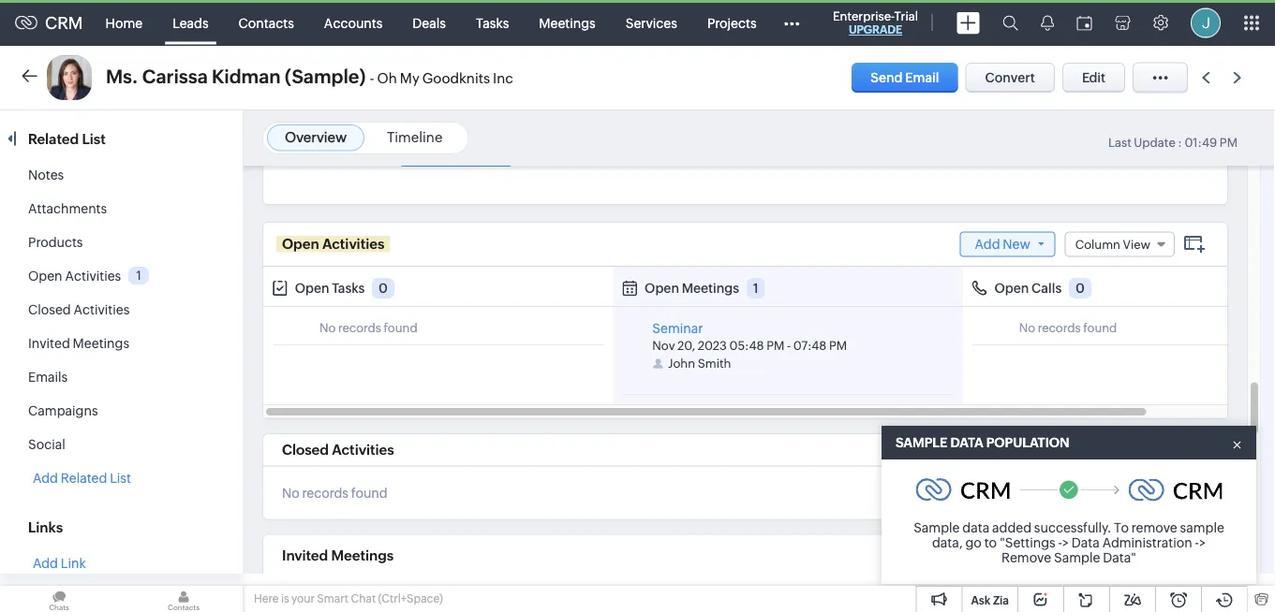 Task type: describe. For each thing, give the bounding box(es) containing it.
- left 07:48
[[787, 339, 791, 354]]

leads
[[173, 15, 209, 30]]

campaigns
[[28, 404, 98, 419]]

1 vertical spatial related
[[61, 471, 107, 486]]

previous record image
[[1202, 72, 1210, 84]]

overview link
[[285, 129, 347, 146]]

1 vertical spatial open activities
[[28, 269, 121, 284]]

sample data added successfully. to remove sample data, go to "settings -> data administration -> remove sample data"
[[914, 521, 1224, 566]]

data
[[963, 521, 990, 536]]

last update : 01:49 pm
[[1108, 136, 1238, 150]]

add for add related list
[[33, 471, 58, 486]]

add for add new
[[975, 237, 1000, 252]]

- right remove
[[1195, 536, 1199, 551]]

goodknits
[[422, 70, 490, 87]]

smart
[[317, 593, 349, 606]]

1 vertical spatial list
[[110, 471, 131, 486]]

create menu image
[[957, 12, 980, 34]]

found for open tasks
[[384, 322, 418, 336]]

projects link
[[692, 0, 772, 45]]

add new
[[975, 237, 1030, 252]]

last
[[1108, 136, 1132, 150]]

nov
[[652, 339, 675, 354]]

data inside sample data added successfully. to remove sample data, go to "settings -> data administration -> remove sample data"
[[1072, 536, 1100, 551]]

contacts link
[[224, 0, 309, 45]]

0 vertical spatial closed activities
[[28, 303, 130, 318]]

search element
[[991, 0, 1030, 46]]

(sample)
[[285, 66, 366, 88]]

convert
[[985, 70, 1035, 85]]

your
[[291, 593, 315, 606]]

0 vertical spatial data
[[950, 436, 983, 451]]

ask zia
[[971, 594, 1009, 607]]

0 horizontal spatial 1
[[136, 269, 141, 283]]

no for tasks
[[319, 322, 336, 336]]

column view
[[1075, 238, 1151, 252]]

smith
[[698, 357, 731, 371]]

(ctrl+space)
[[378, 593, 443, 606]]

seminar
[[652, 322, 703, 337]]

0 horizontal spatial no
[[282, 486, 300, 501]]

meetings right tasks link
[[539, 15, 596, 30]]

enterprise-
[[833, 9, 894, 23]]

1 horizontal spatial closed
[[282, 443, 329, 459]]

open meetings
[[645, 281, 739, 296]]

remove
[[1002, 551, 1051, 566]]

0 vertical spatial related
[[28, 131, 79, 147]]

seminar link
[[652, 322, 703, 337]]

sample
[[1180, 521, 1224, 536]]

1 horizontal spatial closed activities
[[282, 443, 394, 459]]

go
[[965, 536, 982, 551]]

no records found for open tasks
[[319, 322, 418, 336]]

ask
[[971, 594, 991, 607]]

send email button
[[852, 63, 958, 93]]

view
[[1123, 238, 1151, 252]]

meetings link
[[524, 0, 611, 45]]

0 vertical spatial invited meetings
[[28, 336, 129, 351]]

social
[[28, 438, 65, 453]]

create menu element
[[945, 0, 991, 45]]

accounts
[[324, 15, 383, 30]]

invited meetings link
[[28, 336, 129, 351]]

2023
[[698, 339, 727, 354]]

kidman
[[212, 66, 281, 88]]

is
[[281, 593, 289, 606]]

column
[[1075, 238, 1120, 252]]

here is your smart chat (ctrl+space)
[[254, 593, 443, 606]]

ms.
[[106, 66, 138, 88]]

records for open tasks
[[338, 322, 381, 336]]

crm
[[45, 13, 83, 33]]

services link
[[611, 0, 692, 45]]

signals element
[[1030, 0, 1065, 46]]

20,
[[677, 339, 695, 354]]

related list
[[28, 131, 109, 147]]

no records found for open calls
[[1019, 322, 1117, 336]]

0 horizontal spatial tasks
[[332, 281, 365, 296]]

contacts
[[239, 15, 294, 30]]

add for add link
[[33, 557, 58, 572]]

07:48
[[793, 339, 827, 354]]

next record image
[[1233, 72, 1245, 84]]

home
[[105, 15, 143, 30]]

1 horizontal spatial invited meetings
[[282, 548, 394, 564]]

convert button
[[966, 63, 1055, 93]]

0 vertical spatial invited
[[28, 336, 70, 351]]

05:48
[[729, 339, 764, 354]]

to
[[984, 536, 997, 551]]

0 for tasks
[[378, 281, 388, 296]]

overview
[[285, 129, 347, 146]]

remove
[[1132, 521, 1177, 536]]

enterprise-trial upgrade
[[833, 9, 918, 36]]

chat
[[351, 593, 376, 606]]

01:49
[[1185, 136, 1217, 150]]

send
[[871, 70, 903, 85]]

upgrade
[[849, 23, 902, 36]]

john
[[668, 357, 695, 371]]

0 for calls
[[1076, 281, 1085, 296]]

closed activities link
[[28, 303, 130, 318]]

deals
[[413, 15, 446, 30]]

to
[[1114, 521, 1129, 536]]

0 vertical spatial open activities
[[282, 237, 385, 253]]

zia
[[993, 594, 1009, 607]]

calls
[[1032, 281, 1062, 296]]

leads link
[[158, 0, 224, 45]]

sample data population
[[896, 436, 1070, 451]]

:
[[1178, 136, 1182, 150]]

pm for 01:49
[[1220, 136, 1238, 150]]

0 vertical spatial closed
[[28, 303, 71, 318]]

edit button
[[1062, 63, 1125, 93]]

profile element
[[1180, 0, 1232, 45]]

pm for 05:48
[[767, 339, 785, 354]]

emails
[[28, 370, 68, 385]]

population
[[986, 436, 1070, 451]]



Task type: locate. For each thing, give the bounding box(es) containing it.
related down social link
[[61, 471, 107, 486]]

activities
[[322, 237, 385, 253], [65, 269, 121, 284], [74, 303, 130, 318], [332, 443, 394, 459]]

pm right 05:48
[[767, 339, 785, 354]]

1 up nov 20, 2023 05:48 pm - 07:48 pm
[[753, 281, 759, 296]]

add left link
[[33, 557, 58, 572]]

0
[[378, 281, 388, 296], [1076, 281, 1085, 296]]

sample for sample data added successfully. to remove sample data, go to "settings -> data administration -> remove sample data"
[[914, 521, 960, 536]]

1 vertical spatial products
[[28, 235, 83, 250]]

1 vertical spatial closed activities
[[282, 443, 394, 459]]

add link
[[33, 557, 86, 572]]

services
[[626, 15, 677, 30]]

open activities up closed activities link
[[28, 269, 121, 284]]

invited meetings down closed activities link
[[28, 336, 129, 351]]

invited up emails
[[28, 336, 70, 351]]

sample for sample data population
[[896, 436, 948, 451]]

meetings up seminar
[[682, 281, 739, 296]]

deals link
[[398, 0, 461, 45]]

0 horizontal spatial pm
[[767, 339, 785, 354]]

emails link
[[28, 370, 68, 385]]

no
[[319, 322, 336, 336], [1019, 322, 1035, 336], [282, 486, 300, 501]]

products link
[[28, 235, 83, 250]]

no for calls
[[1019, 322, 1035, 336]]

0 horizontal spatial closed activities
[[28, 303, 130, 318]]

successfully.
[[1034, 521, 1111, 536]]

attachments
[[28, 201, 107, 216]]

0 horizontal spatial 0
[[378, 281, 388, 296]]

links
[[28, 520, 63, 536]]

add products
[[415, 146, 497, 161]]

0 right open tasks in the left top of the page
[[378, 281, 388, 296]]

add
[[415, 146, 440, 161], [975, 237, 1000, 252], [33, 471, 58, 486], [33, 557, 58, 572]]

Other Modules field
[[772, 8, 812, 38]]

open activities link
[[28, 269, 121, 284]]

0 horizontal spatial data
[[950, 436, 983, 451]]

1 horizontal spatial >
[[1199, 536, 1206, 551]]

1 horizontal spatial invited
[[282, 548, 328, 564]]

1 vertical spatial invited
[[282, 548, 328, 564]]

data"
[[1103, 551, 1136, 566]]

1 horizontal spatial products
[[443, 146, 497, 161]]

link
[[61, 557, 86, 572]]

0 horizontal spatial >
[[1062, 536, 1069, 551]]

contacts image
[[125, 587, 243, 613]]

1 horizontal spatial data
[[1072, 536, 1100, 551]]

email
[[905, 70, 939, 85]]

open tasks
[[295, 281, 365, 296]]

carissa
[[142, 66, 208, 88]]

invited
[[28, 336, 70, 351], [282, 548, 328, 564]]

john smith
[[668, 357, 731, 371]]

meetings up chat
[[331, 548, 394, 564]]

data left "population"
[[950, 436, 983, 451]]

list
[[82, 131, 106, 147], [110, 471, 131, 486]]

invited meetings up smart
[[282, 548, 394, 564]]

data
[[950, 436, 983, 451], [1072, 536, 1100, 551]]

1 horizontal spatial 0
[[1076, 281, 1085, 296]]

2 0 from the left
[[1076, 281, 1085, 296]]

0 vertical spatial list
[[82, 131, 106, 147]]

tasks
[[476, 15, 509, 30], [332, 281, 365, 296]]

1 right "open activities" link
[[136, 269, 141, 283]]

notes
[[28, 168, 64, 183]]

0 right calls
[[1076, 281, 1085, 296]]

related up notes
[[28, 131, 79, 147]]

data left data"
[[1072, 536, 1100, 551]]

0 horizontal spatial invited
[[28, 336, 70, 351]]

> right remove
[[1199, 536, 1206, 551]]

products down timeline link at the top of page
[[443, 146, 497, 161]]

add down social
[[33, 471, 58, 486]]

0 horizontal spatial open activities
[[28, 269, 121, 284]]

1 horizontal spatial tasks
[[476, 15, 509, 30]]

added
[[992, 521, 1032, 536]]

- right "settings
[[1058, 536, 1062, 551]]

0 horizontal spatial products
[[28, 235, 83, 250]]

1
[[136, 269, 141, 283], [753, 281, 759, 296]]

oh
[[377, 70, 397, 87]]

here
[[254, 593, 279, 606]]

add related list
[[33, 471, 131, 486]]

meetings down closed activities link
[[73, 336, 129, 351]]

timeline link
[[387, 129, 443, 146]]

pm right 01:49
[[1220, 136, 1238, 150]]

inc
[[493, 70, 513, 87]]

- left oh
[[370, 70, 374, 87]]

search image
[[1002, 15, 1018, 31]]

projects
[[707, 15, 757, 30]]

2 horizontal spatial pm
[[1220, 136, 1238, 150]]

crm image
[[1128, 479, 1222, 502]]

0 horizontal spatial list
[[82, 131, 106, 147]]

no records found
[[319, 322, 418, 336], [1019, 322, 1117, 336], [282, 486, 388, 501]]

0 horizontal spatial closed
[[28, 303, 71, 318]]

social link
[[28, 438, 65, 453]]

products down attachments
[[28, 235, 83, 250]]

nov 20, 2023 05:48 pm - 07:48 pm
[[652, 339, 847, 354]]

attachments link
[[28, 201, 107, 216]]

0 vertical spatial tasks
[[476, 15, 509, 30]]

1 vertical spatial invited meetings
[[282, 548, 394, 564]]

calendar image
[[1077, 15, 1092, 30]]

found for open calls
[[1083, 322, 1117, 336]]

"settings
[[1000, 536, 1056, 551]]

crm link
[[15, 13, 83, 33]]

records for open calls
[[1038, 322, 1081, 336]]

1 > from the left
[[1062, 536, 1069, 551]]

Column View field
[[1065, 232, 1175, 257]]

signals image
[[1041, 15, 1054, 31]]

1 horizontal spatial open activities
[[282, 237, 385, 253]]

timeline
[[387, 129, 443, 146]]

add down timeline link at the top of page
[[415, 146, 440, 161]]

trial
[[894, 9, 918, 23]]

- inside ms. carissa kidman (sample) - oh my goodknits inc
[[370, 70, 374, 87]]

pm
[[1220, 136, 1238, 150], [767, 339, 785, 354], [829, 339, 847, 354]]

add products link
[[400, 142, 512, 167]]

1 horizontal spatial no
[[319, 322, 336, 336]]

open activities up open tasks in the left top of the page
[[282, 237, 385, 253]]

1 horizontal spatial 1
[[753, 281, 759, 296]]

notes link
[[28, 168, 64, 183]]

invited up your
[[282, 548, 328, 564]]

ms. carissa kidman (sample) - oh my goodknits inc
[[106, 66, 513, 88]]

add for add products
[[415, 146, 440, 161]]

campaigns link
[[28, 404, 98, 419]]

closed activities
[[28, 303, 130, 318], [282, 443, 394, 459]]

home link
[[90, 0, 158, 45]]

found
[[384, 322, 418, 336], [1083, 322, 1117, 336], [351, 486, 388, 501]]

0 horizontal spatial invited meetings
[[28, 336, 129, 351]]

2 horizontal spatial no
[[1019, 322, 1035, 336]]

1 horizontal spatial list
[[110, 471, 131, 486]]

1 horizontal spatial pm
[[829, 339, 847, 354]]

products
[[443, 146, 497, 161], [28, 235, 83, 250]]

add left new
[[975, 237, 1000, 252]]

open
[[282, 237, 319, 253], [28, 269, 62, 284], [295, 281, 329, 296], [645, 281, 679, 296], [994, 281, 1029, 296]]

1 vertical spatial sample
[[914, 521, 960, 536]]

1 vertical spatial closed
[[282, 443, 329, 459]]

edit
[[1082, 70, 1106, 85]]

0 vertical spatial products
[[443, 146, 497, 161]]

new
[[1003, 237, 1030, 252]]

sample
[[896, 436, 948, 451], [914, 521, 960, 536], [1054, 551, 1100, 566]]

1 vertical spatial tasks
[[332, 281, 365, 296]]

data,
[[932, 536, 963, 551]]

related
[[28, 131, 79, 147], [61, 471, 107, 486]]

1 0 from the left
[[378, 281, 388, 296]]

tasks link
[[461, 0, 524, 45]]

chats image
[[0, 587, 118, 613]]

profile image
[[1191, 8, 1221, 38]]

send email
[[871, 70, 939, 85]]

> right "settings
[[1062, 536, 1069, 551]]

2 vertical spatial sample
[[1054, 551, 1100, 566]]

2 > from the left
[[1199, 536, 1206, 551]]

invited meetings
[[28, 336, 129, 351], [282, 548, 394, 564]]

my
[[400, 70, 420, 87]]

1 vertical spatial data
[[1072, 536, 1100, 551]]

administration
[[1102, 536, 1192, 551]]

0 vertical spatial sample
[[896, 436, 948, 451]]

pm right 07:48
[[829, 339, 847, 354]]



Task type: vqa. For each thing, say whether or not it's contained in the screenshot.
Calls's No
yes



